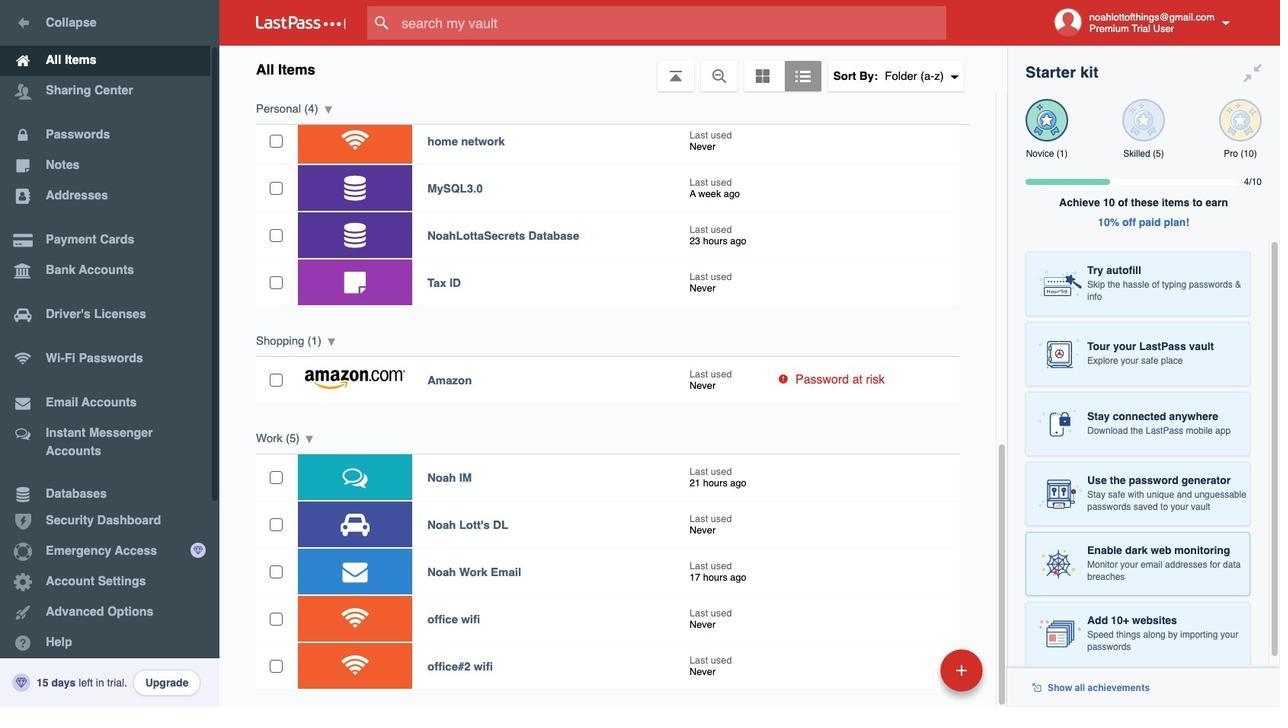 Task type: vqa. For each thing, say whether or not it's contained in the screenshot.
lastpass image
yes



Task type: locate. For each thing, give the bounding box(es) containing it.
new item element
[[836, 649, 988, 693]]

lastpass image
[[256, 16, 346, 30]]

search my vault text field
[[367, 6, 976, 40]]



Task type: describe. For each thing, give the bounding box(es) containing it.
main navigation navigation
[[0, 0, 219, 708]]

new item navigation
[[836, 645, 992, 708]]

vault options navigation
[[219, 46, 1007, 91]]

Search search field
[[367, 6, 976, 40]]



